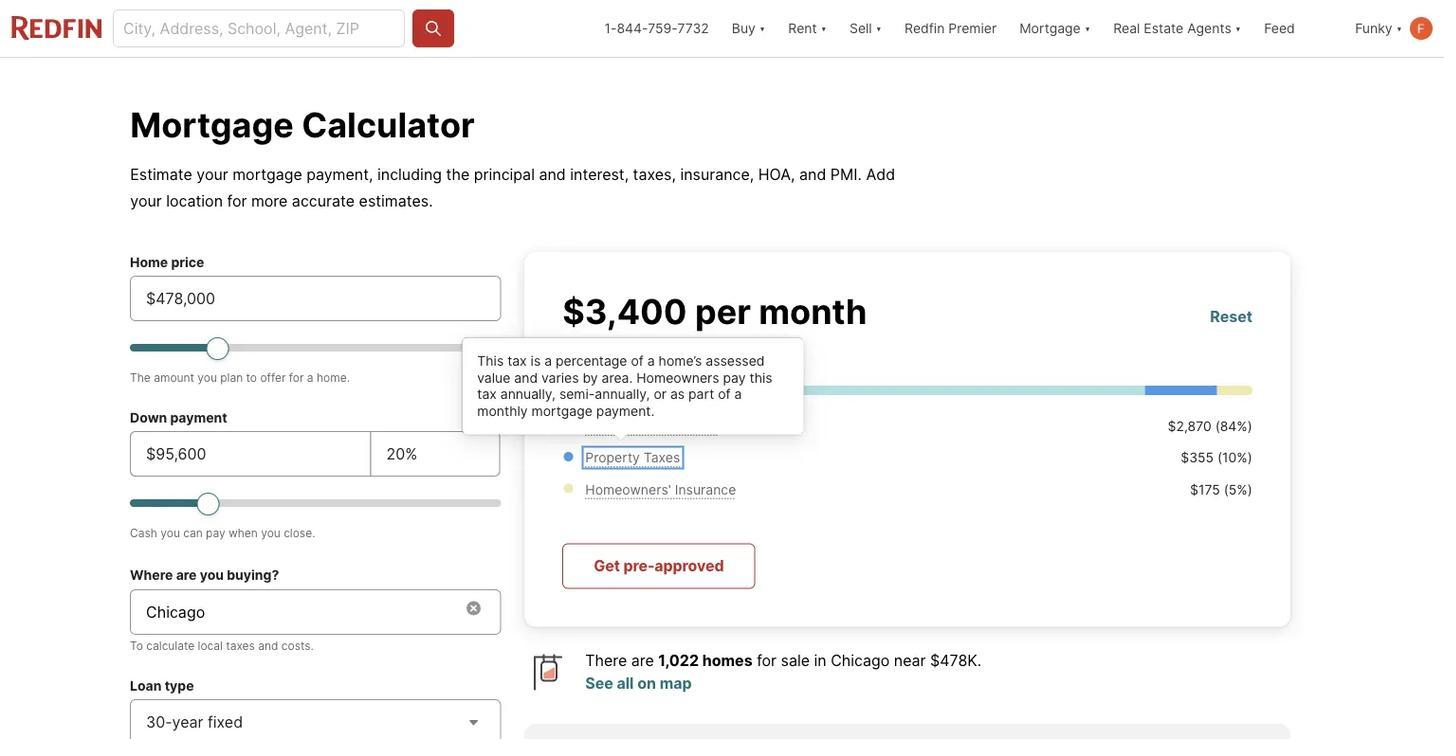 Task type: locate. For each thing, give the bounding box(es) containing it.
1 vertical spatial interest
[[670, 418, 718, 434]]

▾ left real
[[1085, 20, 1091, 37]]

30- up by
[[563, 344, 589, 363]]

mortgage ▾ button
[[1008, 0, 1102, 57]]

by
[[583, 370, 598, 386]]

insurance
[[675, 482, 736, 498]]

payment,
[[307, 165, 373, 184]]

1 horizontal spatial interest
[[726, 344, 781, 363]]

▾
[[760, 20, 766, 37], [821, 20, 827, 37], [876, 20, 882, 37], [1085, 20, 1091, 37], [1236, 20, 1242, 37], [1397, 20, 1403, 37]]

your up location
[[197, 165, 228, 184]]

1 vertical spatial pay
[[206, 526, 225, 540]]

0 vertical spatial mortgage
[[233, 165, 302, 184]]

1 vertical spatial mortgage
[[130, 104, 294, 145]]

homeowners' insurance
[[585, 482, 736, 498]]

0 horizontal spatial for
[[227, 192, 247, 210]]

funky
[[1355, 20, 1393, 37]]

buy ▾ button
[[732, 0, 766, 57]]

are for where
[[176, 567, 197, 583]]

0 vertical spatial interest
[[726, 344, 781, 363]]

30-year fixed
[[146, 713, 243, 732]]

$355 (10%)
[[1181, 450, 1253, 466]]

pay down assessed
[[723, 370, 746, 386]]

mortgage up the more
[[233, 165, 302, 184]]

feed button
[[1253, 0, 1344, 57]]

redfin premier button
[[894, 0, 1008, 57]]

1 vertical spatial 30-
[[146, 713, 172, 732]]

offer
[[260, 371, 286, 385]]

user photo image
[[1410, 17, 1433, 40]]

mortgage inside this tax is a percentage of a home's assessed value and varies by area. homeowners pay this tax annually, semi-annually, or as part of a monthly mortgage payment.
[[532, 403, 593, 419]]

Down Payment Slider range field
[[130, 492, 501, 515]]

6 ▾ from the left
[[1397, 20, 1403, 37]]

down payment
[[130, 410, 227, 426]]

submit search image
[[424, 19, 443, 38]]

1 horizontal spatial 30-
[[563, 344, 589, 363]]

price
[[171, 254, 204, 270]]

taxes
[[644, 450, 680, 466]]

tax down value
[[477, 386, 497, 403]]

1 horizontal spatial of
[[718, 386, 731, 403]]

pay right can
[[206, 526, 225, 540]]

for inside there are 1,022 homes for sale in chicago near $478k. see all on map
[[757, 652, 777, 671]]

4 ▾ from the left
[[1085, 20, 1091, 37]]

cash you can pay when you close.
[[130, 526, 315, 540]]

mortgage down semi- at left
[[532, 403, 593, 419]]

rent
[[788, 20, 817, 37]]

amount
[[154, 371, 194, 385]]

are up see all on map "link"
[[631, 652, 654, 671]]

estimate your mortgage payment, including the principal and interest, taxes, insurance, hoa, and pmi. add your location for more accurate estimates.
[[130, 165, 895, 210]]

for right offer
[[289, 371, 304, 385]]

tax
[[508, 353, 527, 369], [477, 386, 497, 403]]

0 horizontal spatial of
[[631, 353, 644, 369]]

1 horizontal spatial pay
[[723, 370, 746, 386]]

0 horizontal spatial annually,
[[501, 386, 556, 403]]

0 vertical spatial tax
[[508, 353, 527, 369]]

year for fixed,
[[589, 344, 620, 363]]

reset
[[1210, 308, 1253, 326]]

0 vertical spatial are
[[176, 567, 197, 583]]

None text field
[[146, 287, 485, 310], [146, 443, 355, 466], [387, 443, 484, 466], [146, 287, 485, 310], [146, 443, 355, 466], [387, 443, 484, 466]]

this
[[477, 353, 504, 369]]

5 ▾ from the left
[[1236, 20, 1242, 37]]

(84%)
[[1216, 418, 1253, 434]]

30-
[[563, 344, 589, 363], [146, 713, 172, 732]]

to
[[246, 371, 257, 385]]

1 vertical spatial for
[[289, 371, 304, 385]]

▾ for mortgage ▾
[[1085, 20, 1091, 37]]

your down estimate
[[130, 192, 162, 210]]

1 horizontal spatial for
[[289, 371, 304, 385]]

City, neighborhood, or zip search field
[[130, 590, 501, 635]]

real
[[1114, 20, 1140, 37]]

1 horizontal spatial mortgage
[[532, 403, 593, 419]]

0 vertical spatial pay
[[723, 370, 746, 386]]

reset button
[[1210, 306, 1253, 329]]

pre-
[[624, 557, 655, 576]]

1 ▾ from the left
[[760, 20, 766, 37]]

of right 'part'
[[718, 386, 731, 403]]

0 vertical spatial mortgage
[[1020, 20, 1081, 37]]

mortgage up estimate
[[130, 104, 294, 145]]

for left sale
[[757, 652, 777, 671]]

are inside there are 1,022 homes for sale in chicago near $478k. see all on map
[[631, 652, 654, 671]]

property taxes
[[585, 450, 680, 466]]

▾ left the user photo
[[1397, 20, 1403, 37]]

homeowners'
[[585, 482, 671, 498]]

▾ right agents at the right of page
[[1236, 20, 1242, 37]]

0 horizontal spatial pay
[[206, 526, 225, 540]]

are for there
[[631, 652, 654, 671]]

year for fixed
[[172, 713, 203, 732]]

0 vertical spatial for
[[227, 192, 247, 210]]

close.
[[284, 526, 315, 540]]

mortgage inside dropdown button
[[1020, 20, 1081, 37]]

0 horizontal spatial tax
[[477, 386, 497, 403]]

tax left is at the top left of the page
[[508, 353, 527, 369]]

chicago
[[831, 652, 890, 671]]

see all on map link
[[585, 675, 692, 693]]

844-
[[617, 20, 648, 37]]

0 horizontal spatial year
[[172, 713, 203, 732]]

part
[[689, 386, 714, 403]]

accurate
[[292, 192, 355, 210]]

1 horizontal spatial year
[[589, 344, 620, 363]]

1 vertical spatial your
[[130, 192, 162, 210]]

1 horizontal spatial your
[[197, 165, 228, 184]]

3 ▾ from the left
[[876, 20, 882, 37]]

mortgage ▾ button
[[1020, 0, 1091, 57]]

1 horizontal spatial mortgage
[[1020, 20, 1081, 37]]

$2,870
[[1168, 418, 1212, 434]]

2 horizontal spatial for
[[757, 652, 777, 671]]

and left interest,
[[539, 165, 566, 184]]

insurance,
[[680, 165, 754, 184]]

or
[[654, 386, 667, 403]]

and inside this tax is a percentage of a home's assessed value and varies by area. homeowners pay this tax annually, semi-annually, or as part of a monthly mortgage payment.
[[514, 370, 538, 386]]

30-year fixed, 8.240% interest
[[563, 344, 781, 363]]

▾ right rent
[[821, 20, 827, 37]]

mortgage inside 'estimate your mortgage payment, including the principal and interest, taxes, insurance, hoa, and pmi. add your location for more accurate estimates.'
[[233, 165, 302, 184]]

1 horizontal spatial annually,
[[595, 386, 650, 403]]

0 vertical spatial your
[[197, 165, 228, 184]]

year up area.
[[589, 344, 620, 363]]

a right is at the top left of the page
[[545, 353, 552, 369]]

1 vertical spatial of
[[718, 386, 731, 403]]

1 vertical spatial tax
[[477, 386, 497, 403]]

0 horizontal spatial mortgage
[[233, 165, 302, 184]]

1 vertical spatial year
[[172, 713, 203, 732]]

annually, up the payment.
[[595, 386, 650, 403]]

loan type
[[130, 678, 194, 694]]

▾ for sell ▾
[[876, 20, 882, 37]]

1 vertical spatial are
[[631, 652, 654, 671]]

0 horizontal spatial are
[[176, 567, 197, 583]]

1 horizontal spatial are
[[631, 652, 654, 671]]

mortgage
[[233, 165, 302, 184], [532, 403, 593, 419]]

are right where
[[176, 567, 197, 583]]

funky ▾
[[1355, 20, 1403, 37]]

and down is at the top left of the page
[[514, 370, 538, 386]]

8.240%
[[668, 344, 722, 363]]

taxes
[[226, 639, 255, 653]]

2 ▾ from the left
[[821, 20, 827, 37]]

pay inside this tax is a percentage of a home's assessed value and varies by area. homeowners pay this tax annually, semi-annually, or as part of a monthly mortgage payment.
[[723, 370, 746, 386]]

where are you buying?
[[130, 567, 279, 583]]

and down or
[[643, 418, 666, 434]]

30- for 30-year fixed
[[146, 713, 172, 732]]

pay
[[723, 370, 746, 386], [206, 526, 225, 540]]

0 vertical spatial of
[[631, 353, 644, 369]]

as
[[670, 386, 685, 403]]

mortgage left real
[[1020, 20, 1081, 37]]

0 horizontal spatial interest
[[670, 418, 718, 434]]

▾ right the buy on the top right of page
[[760, 20, 766, 37]]

and right taxes on the left bottom of the page
[[258, 639, 278, 653]]

year down type
[[172, 713, 203, 732]]

annually, up the monthly on the bottom of the page
[[501, 386, 556, 403]]

1 vertical spatial mortgage
[[532, 403, 593, 419]]

0 vertical spatial 30-
[[563, 344, 589, 363]]

sell ▾ button
[[850, 0, 882, 57]]

and left the pmi.
[[800, 165, 826, 184]]

you left buying?
[[200, 567, 224, 583]]

of up area.
[[631, 353, 644, 369]]

0 horizontal spatial mortgage
[[130, 104, 294, 145]]

7732
[[678, 20, 709, 37]]

interest down 'part'
[[670, 418, 718, 434]]

▾ right sell
[[876, 20, 882, 37]]

interest up this
[[726, 344, 781, 363]]

mortgage
[[1020, 20, 1081, 37], [130, 104, 294, 145]]

30- down loan type
[[146, 713, 172, 732]]

interest
[[726, 344, 781, 363], [670, 418, 718, 434]]

$355
[[1181, 450, 1214, 466]]

$175
[[1190, 482, 1221, 498]]

agents
[[1188, 20, 1232, 37]]

2 vertical spatial for
[[757, 652, 777, 671]]

for left the more
[[227, 192, 247, 210]]

0 vertical spatial year
[[589, 344, 620, 363]]

0 horizontal spatial 30-
[[146, 713, 172, 732]]



Task type: vqa. For each thing, say whether or not it's contained in the screenshot.
16 at top right
no



Task type: describe. For each thing, give the bounding box(es) containing it.
approved
[[655, 557, 724, 576]]

loan
[[130, 678, 162, 694]]

assessed
[[706, 353, 765, 369]]

mortgage ▾
[[1020, 20, 1091, 37]]

to calculate local taxes and costs.
[[130, 639, 314, 653]]

1,022
[[658, 652, 699, 671]]

property
[[585, 450, 640, 466]]

plan
[[220, 371, 243, 385]]

payment.
[[596, 403, 655, 419]]

value
[[477, 370, 511, 386]]

the
[[446, 165, 470, 184]]

principal
[[474, 165, 535, 184]]

payment
[[170, 410, 227, 426]]

sell ▾
[[850, 20, 882, 37]]

▾ for funky ▾
[[1397, 20, 1403, 37]]

Home Price Slider range field
[[130, 337, 501, 359]]

buying?
[[227, 567, 279, 583]]

principal
[[585, 418, 639, 434]]

estate
[[1144, 20, 1184, 37]]

homes
[[703, 652, 753, 671]]

this
[[750, 370, 773, 386]]

you right when
[[261, 526, 281, 540]]

$478k.
[[930, 652, 982, 671]]

calculator
[[302, 104, 475, 145]]

cash
[[130, 526, 157, 540]]

a left home's
[[648, 353, 655, 369]]

1-
[[605, 20, 617, 37]]

per
[[695, 291, 751, 332]]

redfin premier
[[905, 20, 997, 37]]

mortgage for mortgage calculator
[[130, 104, 294, 145]]

1 horizontal spatial tax
[[508, 353, 527, 369]]

month
[[759, 291, 867, 332]]

see
[[585, 675, 613, 693]]

rent ▾ button
[[777, 0, 838, 57]]

down
[[130, 410, 167, 426]]

calculate
[[146, 639, 195, 653]]

mortgage for mortgage ▾
[[1020, 20, 1081, 37]]

you left can
[[161, 526, 180, 540]]

30- for 30-year fixed, 8.240% interest
[[563, 344, 589, 363]]

pmi.
[[831, 165, 862, 184]]

2 annually, from the left
[[595, 386, 650, 403]]

sell
[[850, 20, 872, 37]]

for inside 'estimate your mortgage payment, including the principal and interest, taxes, insurance, hoa, and pmi. add your location for more accurate estimates.'
[[227, 192, 247, 210]]

there
[[585, 652, 627, 671]]

estimate
[[130, 165, 192, 184]]

the amount you plan to offer for a home.
[[130, 371, 350, 385]]

this tax is a percentage of a home's assessed value and varies by area. homeowners pay this tax annually, semi-annually, or as part of a monthly mortgage payment.
[[477, 353, 773, 419]]

premier
[[949, 20, 997, 37]]

rent ▾
[[788, 20, 827, 37]]

homeowners
[[637, 370, 720, 386]]

1-844-759-7732
[[605, 20, 709, 37]]

semi-
[[559, 386, 595, 403]]

(5%)
[[1224, 482, 1253, 498]]

feed
[[1264, 20, 1295, 37]]

yard sign icon image
[[525, 650, 570, 696]]

more
[[251, 192, 288, 210]]

(10%)
[[1218, 450, 1253, 466]]

buy
[[732, 20, 756, 37]]

buy ▾ button
[[721, 0, 777, 57]]

there are 1,022 homes for sale in chicago near $478k. see all on map
[[585, 652, 982, 693]]

when
[[229, 526, 258, 540]]

1-844-759-7732 link
[[605, 20, 709, 37]]

real estate agents ▾ button
[[1102, 0, 1253, 57]]

City, Address, School, Agent, ZIP search field
[[113, 9, 405, 47]]

type
[[165, 678, 194, 694]]

▾ for buy ▾
[[760, 20, 766, 37]]

yard sign icon element
[[525, 650, 570, 702]]

fixed
[[208, 713, 243, 732]]

$175 (5%)
[[1190, 482, 1253, 498]]

can
[[183, 526, 203, 540]]

fixed,
[[624, 344, 664, 363]]

principal and interest link
[[585, 418, 718, 434]]

▾ for rent ▾
[[821, 20, 827, 37]]

$3,400 per month
[[563, 291, 867, 332]]

you left plan
[[198, 371, 217, 385]]

a down assessed
[[735, 386, 742, 403]]

all
[[617, 675, 634, 693]]

on
[[638, 675, 656, 693]]

1 annually, from the left
[[501, 386, 556, 403]]

location
[[166, 192, 223, 210]]

a left home.
[[307, 371, 314, 385]]

local
[[198, 639, 223, 653]]

buy ▾
[[732, 20, 766, 37]]

varies
[[542, 370, 579, 386]]

home
[[130, 254, 168, 270]]

0 horizontal spatial your
[[130, 192, 162, 210]]

$3,400
[[563, 291, 687, 332]]

home's
[[659, 353, 702, 369]]

sale
[[781, 652, 810, 671]]

taxes,
[[633, 165, 676, 184]]

in
[[814, 652, 827, 671]]

hoa,
[[759, 165, 795, 184]]

costs.
[[282, 639, 314, 653]]

sell ▾ button
[[838, 0, 894, 57]]

$2,870 (84%)
[[1168, 418, 1253, 434]]

759-
[[648, 20, 678, 37]]

estimates.
[[359, 192, 433, 210]]



